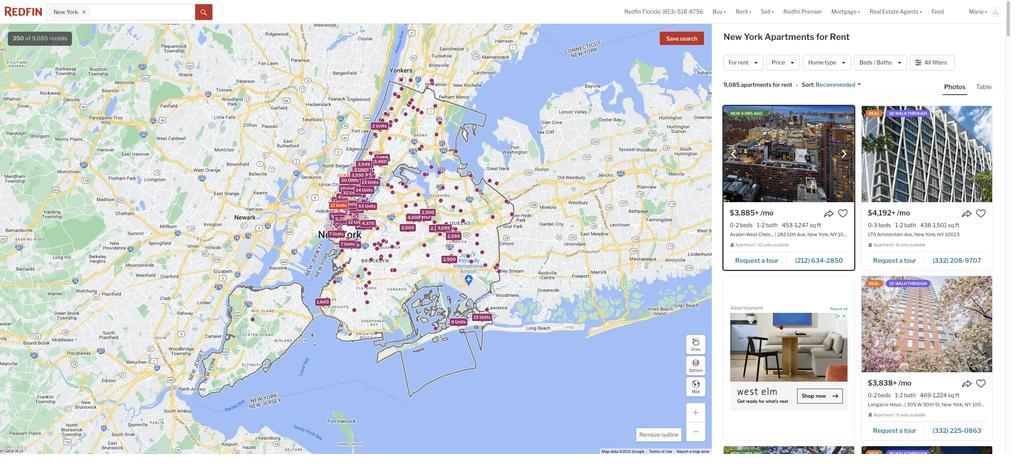 Task type: vqa. For each thing, say whether or not it's contained in the screenshot.
rightmost |
yes



Task type: describe. For each thing, give the bounding box(es) containing it.
438-1,501 sq ft
[[921, 222, 960, 228]]

favorite button image for $4,192+ /mo
[[976, 209, 986, 219]]

beds for $3,838+
[[878, 392, 891, 399]]

10023
[[945, 232, 960, 238]]

longacre house | 305 w 50th st, new york, ny 10019
[[868, 402, 987, 408]]

0 vertical spatial 16 units
[[352, 172, 368, 177]]

maria
[[969, 8, 984, 15]]

/mo for $3,838+ /mo
[[899, 379, 912, 387]]

florida:
[[643, 8, 661, 15]]

14 units
[[356, 187, 373, 193]]

1 vertical spatial 5
[[331, 214, 334, 219]]

32 units
[[343, 190, 360, 196]]

sq for $4,192+ /mo
[[948, 222, 954, 228]]

0863
[[965, 427, 982, 434]]

3d for $4,192+
[[889, 111, 895, 116]]

photo of 305 w 50th st, new york, ny 10019 image
[[862, 276, 993, 372]]

photo of 20-10 seagirt blvd, queens, ny 11691 image
[[724, 446, 854, 454]]

13 units down 8 units
[[338, 195, 354, 200]]

• for $3,838+ /mo
[[894, 413, 896, 417]]

favorite button image for $3,885+ /mo
[[838, 209, 848, 219]]

home type
[[808, 59, 837, 66]]

york, for $3,838+ /mo
[[953, 402, 964, 408]]

of for 350
[[25, 35, 31, 42]]

0 horizontal spatial 6
[[354, 167, 357, 172]]

(332) 225-0863
[[933, 427, 982, 434]]

(332) 225-0863 link
[[925, 424, 986, 437]]

9 up the "5,250"
[[345, 204, 348, 210]]

filters
[[932, 59, 947, 66]]

2 vertical spatial 7
[[341, 241, 343, 247]]

(332) 208-9707
[[933, 257, 981, 264]]

2,955
[[376, 155, 388, 160]]

for
[[729, 59, 737, 66]]

all
[[925, 59, 931, 66]]

2 horizontal spatial 4
[[741, 111, 744, 116]]

0 horizontal spatial 16
[[343, 242, 348, 247]]

options
[[689, 368, 703, 373]]

feed
[[932, 8, 944, 15]]

york for new york
[[66, 9, 78, 15]]

305
[[907, 402, 916, 408]]

remove outline
[[639, 432, 679, 438]]

2 ave, from the left
[[904, 232, 914, 238]]

12 right the "5,250"
[[348, 220, 353, 225]]

apartment • 12 units available
[[736, 243, 789, 247]]

report for report a map error
[[677, 450, 689, 454]]

of for terms
[[661, 450, 665, 454]]

1-2 bath for $3,838+ /mo
[[895, 392, 916, 399]]

3
[[874, 222, 878, 228]]

225-
[[950, 427, 965, 434]]

new
[[731, 111, 741, 116]]

beds for $4,192+
[[879, 222, 891, 228]]

next button image
[[840, 150, 848, 158]]

request a tour button for $3,885+
[[730, 254, 787, 266]]

9,085 inside 9,085 apartments for rent •
[[724, 82, 740, 88]]

google image
[[2, 444, 28, 454]]

map button
[[686, 377, 706, 397]]

rent inside button
[[738, 59, 749, 66]]

13 units down 32
[[333, 198, 350, 203]]

rent inside rent ▾ dropdown button
[[736, 8, 748, 15]]

170 amsterdam ave, new york, ny 10023
[[868, 232, 960, 238]]

1,224
[[933, 392, 947, 399]]

remove new york image
[[82, 10, 86, 14]]

1,600
[[317, 299, 329, 305]]

2,400
[[417, 214, 430, 220]]

favorite button image
[[976, 379, 986, 389]]

redfin for redfin premier
[[784, 8, 801, 15]]

buy ▾
[[713, 8, 726, 15]]

new up for
[[724, 32, 742, 42]]

new right st,
[[942, 402, 952, 408]]

9 units up the "5,250"
[[348, 206, 362, 212]]

request for $4,192+
[[873, 257, 898, 264]]

0- for $3,838+
[[868, 392, 874, 399]]

9 down 17
[[344, 189, 347, 195]]

new york apartments for rent
[[724, 32, 850, 42]]

17 units
[[345, 178, 361, 183]]

estate
[[882, 8, 899, 15]]

0 horizontal spatial 6 units
[[354, 167, 369, 172]]

sq for $3,838+ /mo
[[948, 392, 954, 399]]

0 vertical spatial 10
[[341, 186, 346, 191]]

282
[[778, 232, 786, 238]]

save search
[[666, 35, 698, 42]]

$4,192+
[[868, 209, 896, 217]]

634-
[[811, 257, 826, 264]]

0 vertical spatial 10 units
[[341, 186, 357, 191]]

redfin florida: (813)-518-8756
[[625, 8, 703, 15]]

1 vertical spatial 15 units
[[341, 201, 357, 207]]

map data ©2023 google
[[602, 450, 645, 454]]

1 horizontal spatial rent
[[830, 32, 850, 42]]

real estate agents ▾
[[870, 8, 922, 15]]

53 units
[[358, 204, 376, 209]]

ago
[[754, 111, 763, 116]]

4,370
[[362, 221, 374, 226]]

bath for $3,838+ /mo
[[904, 392, 916, 399]]

recommended button
[[815, 81, 862, 89]]

0 vertical spatial 7 units
[[351, 201, 366, 206]]

1 horizontal spatial 2 units
[[372, 123, 387, 129]]

walkthrough for $3,838+ /mo
[[895, 281, 927, 286]]

9 down house on the right of page
[[897, 413, 899, 417]]

0 vertical spatial 4 units
[[338, 194, 353, 200]]

deal for $3,838+
[[869, 281, 880, 286]]

$3,885+ /mo
[[730, 209, 774, 217]]

14
[[356, 187, 361, 193]]

request for $3,838+
[[873, 427, 898, 434]]

1 vertical spatial |
[[905, 402, 906, 408]]

west
[[746, 232, 758, 238]]

ft for $3,838+ /mo
[[955, 392, 960, 399]]

10011
[[838, 232, 851, 238]]

53
[[358, 204, 364, 209]]

remove outline button
[[637, 428, 682, 442]]

:
[[813, 82, 815, 88]]

options button
[[686, 356, 706, 376]]

12 units up the "5,250"
[[330, 203, 347, 208]]

2 vertical spatial 7 units
[[341, 241, 355, 247]]

report for report ad
[[831, 307, 842, 311]]

3d walkthrough for $3,838+ /mo
[[889, 281, 927, 286]]

rentals
[[49, 35, 67, 42]]

request a tour button for $3,838+
[[868, 424, 925, 436]]

453-1,247 sq ft
[[782, 222, 821, 228]]

0-3 beds
[[868, 222, 891, 228]]

2850
[[826, 257, 843, 264]]

favorite button checkbox for $3,838+ /mo
[[976, 379, 986, 389]]

request for $3,885+
[[735, 257, 760, 264]]

mortgage ▾
[[832, 8, 861, 15]]

home type button
[[803, 55, 852, 70]]

sell
[[761, 8, 771, 15]]

12 units left 4,370
[[340, 218, 356, 224]]

12 left 53
[[330, 203, 335, 208]]

house
[[890, 402, 904, 408]]

(332) 208-9707 link
[[925, 253, 986, 267]]

map region
[[0, 0, 742, 454]]

sq for $3,885+ /mo
[[810, 222, 816, 228]]

469-
[[920, 392, 933, 399]]

save search button
[[660, 32, 704, 45]]

13 left 32
[[338, 195, 343, 200]]

terms
[[649, 450, 660, 454]]

1 horizontal spatial 4
[[338, 194, 341, 200]]

units for $3,838+ /mo
[[900, 413, 909, 417]]

redfin premier button
[[779, 0, 827, 23]]

0 vertical spatial 7
[[351, 201, 354, 206]]

sell ▾ button
[[761, 0, 774, 23]]

2 up longacre
[[874, 392, 877, 399]]

2 up amsterdam
[[900, 222, 903, 228]]

▾ for maria ▾
[[985, 8, 987, 15]]

/mo for $3,885+ /mo
[[761, 209, 774, 217]]

2 up house on the right of page
[[900, 392, 903, 399]]

photo of 240 e 27th st, new york, ny 10016 image
[[862, 446, 993, 454]]

available for $3,838+ /mo
[[910, 413, 926, 417]]

9707
[[965, 257, 981, 264]]

438-
[[921, 222, 933, 228]]

sort :
[[802, 82, 815, 88]]

453-
[[782, 222, 795, 228]]

report a map error
[[677, 450, 710, 454]]

a for $3,885+
[[762, 257, 765, 264]]

table button
[[975, 83, 994, 94]]

▾ for rent ▾
[[749, 8, 752, 15]]

photo of 170 amsterdam ave, new york, ny 10023 image
[[862, 106, 993, 202]]

1 horizontal spatial 2,500
[[443, 257, 456, 262]]

new down 438- on the right
[[915, 232, 925, 238]]

1 vertical spatial 16 units
[[343, 242, 360, 247]]

map for map data ©2023 google
[[602, 450, 610, 454]]

12 units right the "5,250"
[[348, 220, 365, 225]]

avalon west chelsea | 282 11th ave, new york, ny 10011
[[730, 232, 851, 238]]

• for $3,885+ /mo
[[756, 243, 758, 247]]

8756
[[689, 8, 703, 15]]

0 horizontal spatial 2 units
[[357, 223, 371, 229]]

terms of use link
[[649, 450, 672, 454]]

report a map error link
[[677, 450, 710, 454]]

0 horizontal spatial |
[[775, 232, 777, 238]]

ft for $4,192+ /mo
[[955, 222, 960, 228]]

9,085 apartments for rent •
[[724, 82, 798, 89]]

3d walkthrough for $4,192+ /mo
[[889, 111, 927, 116]]

(212) 634-2850
[[795, 257, 843, 264]]

▾ for buy ▾
[[724, 8, 726, 15]]

0- for $3,885+
[[730, 222, 736, 228]]

2 vertical spatial 15
[[474, 315, 479, 320]]

11th
[[787, 232, 796, 238]]

2 vertical spatial 15 units
[[474, 315, 491, 320]]

13 units up '14 units'
[[362, 179, 379, 185]]

data
[[611, 450, 618, 454]]

photos button
[[943, 83, 975, 95]]

mortgage ▾ button
[[832, 0, 861, 23]]

new down 1,247
[[808, 232, 818, 238]]

0-2 beds for $3,885+ /mo
[[730, 222, 753, 228]]

1 vertical spatial 10
[[350, 200, 355, 205]]

12 left 4,370
[[340, 218, 345, 224]]

draw
[[691, 347, 701, 352]]

2 vertical spatial 4
[[333, 201, 336, 206]]

0 vertical spatial for
[[816, 32, 828, 42]]

use
[[666, 450, 672, 454]]



Task type: locate. For each thing, give the bounding box(es) containing it.
bath for $4,192+ /mo
[[905, 222, 916, 228]]

1-2 bath for $4,192+ /mo
[[896, 222, 916, 228]]

1- for $3,885+
[[757, 222, 762, 228]]

redfin for redfin florida: (813)-518-8756
[[625, 8, 641, 15]]

bath up chelsea
[[766, 222, 778, 228]]

1 horizontal spatial ave,
[[904, 232, 914, 238]]

1 vertical spatial 7
[[329, 231, 332, 237]]

/mo for $4,192+ /mo
[[897, 209, 910, 217]]

1 horizontal spatial |
[[905, 402, 906, 408]]

sq up 10023
[[948, 222, 954, 228]]

0- up "avalon" at the bottom of the page
[[730, 222, 736, 228]]

york, down 438- on the right
[[926, 232, 937, 238]]

price button
[[767, 55, 800, 70]]

1 favorite button image from the left
[[838, 209, 848, 219]]

0 vertical spatial 5 units
[[350, 176, 364, 182]]

1 vertical spatial report
[[677, 450, 689, 454]]

• down amsterdam
[[894, 243, 896, 247]]

10
[[341, 186, 346, 191], [350, 200, 355, 205]]

york, for $3,885+ /mo
[[819, 232, 830, 238]]

1 horizontal spatial 8
[[897, 243, 899, 247]]

10 down 20
[[341, 186, 346, 191]]

1 vertical spatial (332)
[[933, 427, 949, 434]]

favorite button checkbox for $4,192+ /mo
[[976, 209, 986, 219]]

for inside 9,085 apartments for rent •
[[773, 82, 780, 88]]

0 vertical spatial 2,500
[[422, 210, 434, 215]]

st,
[[935, 402, 941, 408]]

available down 170 amsterdam ave, new york, ny 10023
[[910, 243, 926, 247]]

1 vertical spatial 3d
[[889, 281, 895, 286]]

$3,838+
[[868, 379, 897, 387]]

0 horizontal spatial ny
[[831, 232, 837, 238]]

terms of use
[[649, 450, 672, 454]]

2 walkthrough from the top
[[895, 281, 927, 286]]

0 vertical spatial 15
[[354, 166, 359, 172]]

real estate agents ▾ link
[[870, 0, 922, 23]]

©2023
[[619, 450, 631, 454]]

▾ right agents
[[920, 8, 922, 15]]

16 up the 17 units
[[352, 172, 357, 177]]

(332) left 208-
[[933, 257, 949, 264]]

1 ave, from the left
[[797, 232, 807, 238]]

0 horizontal spatial rent
[[738, 59, 749, 66]]

bath for $3,885+ /mo
[[766, 222, 778, 228]]

0 horizontal spatial 2,500
[[422, 210, 434, 215]]

3,549
[[358, 161, 370, 167]]

2 horizontal spatial 15
[[474, 315, 479, 320]]

chelsea
[[759, 232, 776, 238]]

3,450
[[374, 159, 387, 165]]

ny left 10011
[[831, 232, 837, 238]]

beds
[[860, 59, 873, 66]]

tour down apartment • 8 units available
[[904, 257, 917, 264]]

beds right 3
[[879, 222, 891, 228]]

redfin inside redfin premier button
[[784, 8, 801, 15]]

$4,192+ /mo
[[868, 209, 910, 217]]

for rent
[[729, 59, 749, 66]]

agents
[[900, 8, 919, 15]]

1- up amsterdam
[[896, 222, 900, 228]]

beds for $3,885+
[[740, 222, 753, 228]]

1 horizontal spatial 0-2 beds
[[868, 392, 891, 399]]

2 horizontal spatial 7
[[351, 201, 354, 206]]

1 horizontal spatial rent
[[782, 82, 792, 88]]

4
[[741, 111, 744, 116], [338, 194, 341, 200], [333, 201, 336, 206]]

ft right 1,247
[[817, 222, 821, 228]]

2 deal from the top
[[869, 281, 880, 286]]

favorite button image
[[838, 209, 848, 219], [976, 209, 986, 219]]

1 horizontal spatial report
[[831, 307, 842, 311]]

9,085 left rentals
[[32, 35, 48, 42]]

mortgage
[[832, 8, 857, 15]]

▾ for mortgage ▾
[[858, 8, 861, 15]]

of left use
[[661, 450, 665, 454]]

7
[[351, 201, 354, 206], [329, 231, 332, 237], [341, 241, 343, 247]]

1-2 bath
[[757, 222, 778, 228], [896, 222, 916, 228], [895, 392, 916, 399]]

available for $4,192+ /mo
[[910, 243, 926, 247]]

1 walkthrough from the top
[[895, 111, 927, 116]]

0 horizontal spatial ave,
[[797, 232, 807, 238]]

15
[[354, 166, 359, 172], [341, 201, 346, 207], [474, 315, 479, 320]]

of
[[25, 35, 31, 42], [661, 450, 665, 454]]

1 vertical spatial 6
[[452, 319, 454, 325]]

tour down apartment • 12 units available
[[766, 257, 779, 264]]

0 horizontal spatial rent
[[736, 8, 748, 15]]

1-2 bath up "305" at bottom
[[895, 392, 916, 399]]

2 up 3,450
[[372, 123, 375, 129]]

york down rent ▾ button
[[744, 32, 763, 42]]

available down w
[[910, 413, 926, 417]]

request a tour button down apartment • 9 units available
[[868, 424, 925, 436]]

apartment down west
[[736, 243, 756, 247]]

sq right 1,247
[[810, 222, 816, 228]]

9,085 down for
[[724, 82, 740, 88]]

1 horizontal spatial ny
[[938, 232, 944, 238]]

ny for $3,838+ /mo
[[965, 402, 972, 408]]

amsterdam
[[877, 232, 903, 238]]

9 units down 8 units
[[344, 189, 359, 195]]

tour for $4,192+ /mo
[[904, 257, 917, 264]]

| left "305" at bottom
[[905, 402, 906, 408]]

4 up the "5,250"
[[333, 201, 336, 206]]

0 vertical spatial 0-2 beds
[[730, 222, 753, 228]]

request a tour down apartment • 8 units available
[[873, 257, 917, 264]]

(212) 634-2850 link
[[787, 253, 848, 267]]

1- for $4,192+
[[896, 222, 900, 228]]

a for $3,838+
[[899, 427, 903, 434]]

4 ▾ from the left
[[858, 8, 861, 15]]

rent ▾ button
[[736, 0, 752, 23]]

advertisement
[[730, 305, 763, 311]]

1 ▾ from the left
[[724, 8, 726, 15]]

1 vertical spatial 15
[[341, 201, 346, 207]]

apartment for $3,885+
[[736, 243, 756, 247]]

ny down '1,501'
[[938, 232, 944, 238]]

bath up "305" at bottom
[[904, 392, 916, 399]]

ad region
[[730, 313, 848, 411]]

sort
[[802, 82, 813, 88]]

1 vertical spatial 2 units
[[357, 223, 371, 229]]

1 horizontal spatial 6 units
[[452, 319, 466, 325]]

2 ▾ from the left
[[749, 8, 752, 15]]

2 3d from the top
[[889, 281, 895, 286]]

2 units up 2,955
[[372, 123, 387, 129]]

1 horizontal spatial 7
[[341, 241, 343, 247]]

a left map
[[690, 450, 692, 454]]

request a tour button down apartment • 8 units available
[[868, 254, 925, 266]]

1 vertical spatial 0-2 beds
[[868, 392, 891, 399]]

1 vertical spatial 7 units
[[329, 231, 344, 237]]

0 horizontal spatial report
[[677, 450, 689, 454]]

(813)-
[[663, 8, 677, 15]]

10 left 53
[[350, 200, 355, 205]]

report
[[831, 307, 842, 311], [677, 450, 689, 454]]

beds / baths button
[[855, 55, 907, 70]]

• for $4,192+ /mo
[[894, 243, 896, 247]]

new
[[54, 9, 65, 15], [724, 32, 742, 42], [808, 232, 818, 238], [915, 232, 925, 238], [942, 402, 952, 408]]

1 vertical spatial 4
[[338, 194, 341, 200]]

6 units
[[354, 167, 369, 172], [452, 319, 466, 325]]

4 units down 8 units
[[338, 194, 353, 200]]

1 vertical spatial rent
[[830, 32, 850, 42]]

1 redfin from the left
[[625, 8, 641, 15]]

0 vertical spatial 15 units
[[354, 166, 370, 172]]

units down 170 amsterdam ave, new york, ny 10023
[[900, 243, 909, 247]]

4 units down 32
[[333, 201, 348, 206]]

deal for $4,192+
[[869, 111, 880, 116]]

longacre
[[868, 402, 889, 408]]

$3,885+
[[730, 209, 759, 217]]

1 horizontal spatial york
[[744, 32, 763, 42]]

1 horizontal spatial 15
[[354, 166, 359, 172]]

5,250
[[335, 216, 348, 222]]

0 vertical spatial of
[[25, 35, 31, 42]]

ft right 1,224 at the right
[[955, 392, 960, 399]]

request a tour down apartment • 9 units available
[[873, 427, 917, 434]]

outline
[[661, 432, 679, 438]]

1 vertical spatial 6 units
[[452, 319, 466, 325]]

16 units up the 17 units
[[352, 172, 368, 177]]

report ad
[[831, 307, 848, 311]]

5 left the "5,250"
[[331, 214, 334, 219]]

0-2 beds for $3,838+ /mo
[[868, 392, 891, 399]]

ft
[[817, 222, 821, 228], [955, 222, 960, 228], [955, 392, 960, 399]]

20
[[341, 178, 347, 183]]

1 horizontal spatial for
[[816, 32, 828, 42]]

0 horizontal spatial for
[[773, 82, 780, 88]]

2 up "avalon" at the bottom of the page
[[736, 222, 739, 228]]

request a tour for $3,885+
[[735, 257, 779, 264]]

walkthrough
[[895, 111, 927, 116], [895, 281, 927, 286]]

2 up chelsea
[[762, 222, 765, 228]]

report inside report ad button
[[831, 307, 842, 311]]

ft for $3,885+ /mo
[[817, 222, 821, 228]]

redfin
[[625, 8, 641, 15], [784, 8, 801, 15]]

request down apartment • 8 units available
[[873, 257, 898, 264]]

1 3d walkthrough from the top
[[889, 111, 927, 116]]

request a tour button down apartment • 12 units available
[[730, 254, 787, 266]]

report left ad
[[831, 307, 842, 311]]

10 units down 32 units
[[350, 200, 367, 205]]

units down "305" at bottom
[[900, 413, 909, 417]]

1 horizontal spatial redfin
[[784, 8, 801, 15]]

a down apartment • 12 units available
[[762, 257, 765, 264]]

8 inside map region
[[345, 179, 348, 185]]

a down apartment • 9 units available
[[899, 427, 903, 434]]

1 horizontal spatial 5 units
[[350, 176, 364, 182]]

▾ inside "link"
[[920, 8, 922, 15]]

2 redfin from the left
[[784, 8, 801, 15]]

0 horizontal spatial 0-2 beds
[[730, 222, 753, 228]]

report left map
[[677, 450, 689, 454]]

None search field
[[91, 4, 195, 20]]

0 vertical spatial (332)
[[933, 257, 949, 264]]

2
[[372, 123, 375, 129], [736, 222, 739, 228], [762, 222, 765, 228], [900, 222, 903, 228], [357, 223, 359, 229], [874, 392, 877, 399], [900, 392, 903, 399]]

0 horizontal spatial 5
[[331, 214, 334, 219]]

1 vertical spatial york
[[744, 32, 763, 42]]

0 horizontal spatial york,
[[819, 232, 830, 238]]

real
[[870, 8, 881, 15]]

type
[[825, 59, 837, 66]]

2,000
[[402, 225, 414, 230]]

request
[[735, 257, 760, 264], [873, 257, 898, 264], [873, 427, 898, 434]]

1 vertical spatial 16
[[343, 242, 348, 247]]

1-2 bath up 170 amsterdam ave, new york, ny 10023
[[896, 222, 916, 228]]

2 horizontal spatial york,
[[953, 402, 964, 408]]

2 (332) from the top
[[933, 427, 949, 434]]

0 vertical spatial walkthrough
[[895, 111, 927, 116]]

available for $3,885+ /mo
[[773, 243, 789, 247]]

• inside 9,085 apartments for rent •
[[796, 82, 798, 89]]

york left the remove new york icon
[[66, 9, 78, 15]]

0 horizontal spatial favorite button image
[[838, 209, 848, 219]]

ad
[[843, 307, 848, 311]]

50th
[[923, 402, 934, 408]]

1 vertical spatial of
[[661, 450, 665, 454]]

request a tour button for $4,192+
[[868, 254, 925, 266]]

beds / baths
[[860, 59, 892, 66]]

ny for $3,885+ /mo
[[831, 232, 837, 238]]

sq right 1,224 at the right
[[948, 392, 954, 399]]

13 up '14 units'
[[362, 179, 367, 185]]

real estate agents ▾ button
[[865, 0, 927, 23]]

1 vertical spatial deal
[[869, 281, 880, 286]]

rent left sort
[[782, 82, 792, 88]]

5 ▾ from the left
[[920, 8, 922, 15]]

13 up the "5,250"
[[333, 198, 338, 203]]

4,000
[[408, 215, 421, 220]]

0-2 beds up "avalon" at the bottom of the page
[[730, 222, 753, 228]]

apartment for $3,838+
[[874, 413, 894, 417]]

0- for $4,192+
[[868, 222, 874, 228]]

12 units
[[330, 203, 347, 208], [340, 218, 356, 224], [348, 220, 365, 225]]

tour for $3,885+ /mo
[[766, 257, 779, 264]]

32
[[343, 190, 348, 196]]

map
[[692, 389, 700, 394], [602, 450, 610, 454]]

1- for $3,838+
[[895, 392, 900, 399]]

3d for $3,838+
[[889, 281, 895, 286]]

1 vertical spatial 4 units
[[333, 201, 348, 206]]

request a tour for $4,192+
[[873, 257, 917, 264]]

1 horizontal spatial 9,085
[[724, 82, 740, 88]]

13
[[362, 179, 367, 185], [338, 195, 343, 200], [333, 198, 338, 203]]

previous button image
[[730, 150, 738, 158]]

1 horizontal spatial of
[[661, 450, 665, 454]]

/mo right $4,192+
[[897, 209, 910, 217]]

map
[[693, 450, 700, 454]]

8 units
[[345, 179, 360, 185]]

rent right for
[[738, 59, 749, 66]]

▾ for sell ▾
[[772, 8, 774, 15]]

1 horizontal spatial favorite button image
[[976, 209, 986, 219]]

• left sort
[[796, 82, 798, 89]]

0 vertical spatial 5
[[350, 176, 353, 182]]

favorite button checkbox for $3,885+ /mo
[[838, 209, 848, 219]]

0 vertical spatial 6 units
[[354, 167, 369, 172]]

5 units down 32
[[331, 214, 345, 219]]

submit search image
[[201, 9, 207, 16]]

10 units
[[341, 186, 357, 191], [350, 200, 367, 205]]

2 units down 53
[[357, 223, 371, 229]]

9 left 53
[[348, 206, 351, 212]]

1 (332) from the top
[[933, 257, 949, 264]]

▾ right sell
[[772, 8, 774, 15]]

(332) for $4,192+ /mo
[[933, 257, 949, 264]]

1 vertical spatial 9,085
[[724, 82, 740, 88]]

units for $4,192+ /mo
[[900, 243, 909, 247]]

8
[[345, 179, 348, 185], [897, 243, 899, 247]]

photo of 282 11th ave, new york, ny 10011 image
[[724, 106, 854, 202]]

1 vertical spatial 8
[[897, 243, 899, 247]]

sell ▾
[[761, 8, 774, 15]]

map for map
[[692, 389, 700, 394]]

rent inside 9,085 apartments for rent •
[[782, 82, 792, 88]]

▾
[[724, 8, 726, 15], [749, 8, 752, 15], [772, 8, 774, 15], [858, 8, 861, 15], [920, 8, 922, 15], [985, 8, 987, 15]]

0 vertical spatial 3d
[[889, 111, 895, 116]]

1 deal from the top
[[869, 111, 880, 116]]

1 vertical spatial 3d walkthrough
[[889, 281, 927, 286]]

9,085
[[32, 35, 48, 42], [724, 82, 740, 88]]

request a tour for $3,838+
[[873, 427, 917, 434]]

7 units
[[351, 201, 366, 206], [329, 231, 344, 237], [341, 241, 355, 247]]

0 vertical spatial rent
[[736, 8, 748, 15]]

208-
[[950, 257, 965, 264]]

12 down chelsea
[[758, 243, 763, 247]]

0 vertical spatial 2 units
[[372, 123, 387, 129]]

/mo right $3,838+
[[899, 379, 912, 387]]

rent
[[738, 59, 749, 66], [782, 82, 792, 88]]

2,500 right 4,000 at the left top of page
[[422, 210, 434, 215]]

beds up west
[[740, 222, 753, 228]]

1 3d from the top
[[889, 111, 895, 116]]

recommended
[[816, 82, 856, 88]]

0 vertical spatial 8
[[345, 179, 348, 185]]

buy ▾ button
[[708, 0, 731, 23]]

ave,
[[797, 232, 807, 238], [904, 232, 914, 238]]

price
[[772, 59, 785, 66]]

ave, up apartment • 8 units available
[[904, 232, 914, 238]]

2 units
[[372, 123, 387, 129], [357, 223, 371, 229]]

photos
[[944, 83, 966, 91]]

1-
[[757, 222, 762, 228], [896, 222, 900, 228], [895, 392, 900, 399]]

• down house on the right of page
[[894, 413, 896, 417]]

(332)
[[933, 257, 949, 264], [933, 427, 949, 434]]

(332) for $3,838+ /mo
[[933, 427, 949, 434]]

all filters
[[925, 59, 947, 66]]

2 3d walkthrough from the top
[[889, 281, 927, 286]]

9
[[344, 189, 347, 195], [345, 204, 348, 210], [348, 206, 351, 212], [897, 413, 899, 417]]

0 vertical spatial 9,085
[[32, 35, 48, 42]]

0 horizontal spatial 4
[[333, 201, 336, 206]]

0 horizontal spatial 5 units
[[331, 214, 345, 219]]

2 favorite button image from the left
[[976, 209, 986, 219]]

2 left 4,370
[[357, 223, 359, 229]]

york for new york apartments for rent
[[744, 32, 763, 42]]

1- up west
[[757, 222, 762, 228]]

units for $3,885+ /mo
[[763, 243, 772, 247]]

1 vertical spatial 2,500
[[443, 257, 456, 262]]

1 vertical spatial 10 units
[[350, 200, 367, 205]]

10 units down 8 units
[[341, 186, 357, 191]]

16 units down the "5,250"
[[343, 242, 360, 247]]

16
[[352, 172, 357, 177], [343, 242, 348, 247]]

favorite button checkbox
[[838, 209, 848, 219], [976, 209, 986, 219], [976, 379, 986, 389]]

ave, down 1,247
[[797, 232, 807, 238]]

0 horizontal spatial 9,085
[[32, 35, 48, 42]]

0- up longacre
[[868, 392, 874, 399]]

tour down apartment • 9 units available
[[904, 427, 917, 434]]

1 vertical spatial walkthrough
[[895, 281, 927, 286]]

a for $4,192+
[[900, 257, 903, 264]]

0 horizontal spatial 15
[[341, 201, 346, 207]]

ft up 10023
[[955, 222, 960, 228]]

tour for $3,838+ /mo
[[904, 427, 917, 434]]

apartment for $4,192+
[[874, 243, 894, 247]]

▾ right buy
[[724, 8, 726, 15]]

350
[[13, 35, 24, 42]]

request a tour down apartment • 12 units available
[[735, 257, 779, 264]]

buy ▾ button
[[713, 0, 726, 23]]

3 ▾ from the left
[[772, 8, 774, 15]]

0 vertical spatial 16
[[352, 172, 357, 177]]

units down chelsea
[[763, 243, 772, 247]]

all filters button
[[910, 55, 955, 70]]

9 units down 32 units
[[345, 204, 359, 210]]

0 horizontal spatial of
[[25, 35, 31, 42]]

1 horizontal spatial york,
[[926, 232, 937, 238]]

0 vertical spatial 3d walkthrough
[[889, 111, 927, 116]]

0 vertical spatial deal
[[869, 111, 880, 116]]

4,995
[[359, 161, 372, 167]]

1 horizontal spatial 16
[[352, 172, 357, 177]]

5
[[350, 176, 353, 182], [331, 214, 334, 219]]

1 vertical spatial map
[[602, 450, 610, 454]]

redfin left premier
[[784, 8, 801, 15]]

6 ▾ from the left
[[985, 8, 987, 15]]

1 vertical spatial for
[[773, 82, 780, 88]]

walkthrough for $4,192+ /mo
[[895, 111, 927, 116]]

1-2 bath for $3,885+ /mo
[[757, 222, 778, 228]]

5 right 17
[[350, 176, 353, 182]]

york, left 10011
[[819, 232, 830, 238]]

new left the remove new york icon
[[54, 9, 65, 15]]

0 horizontal spatial 7
[[329, 231, 332, 237]]

1 horizontal spatial 5
[[350, 176, 353, 182]]

map inside button
[[692, 389, 700, 394]]



